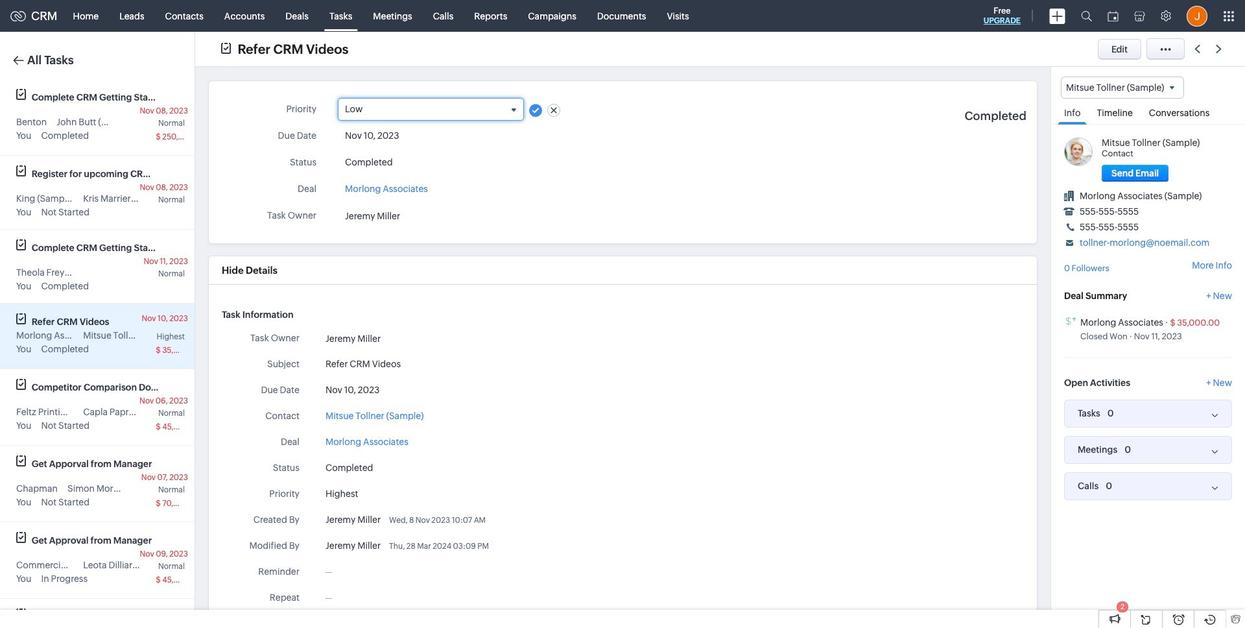 Task type: vqa. For each thing, say whether or not it's contained in the screenshot.
"Logo"
yes



Task type: locate. For each thing, give the bounding box(es) containing it.
logo image
[[10, 11, 26, 21]]

None button
[[1102, 165, 1169, 182]]

None field
[[1061, 77, 1185, 99], [345, 103, 517, 115], [1061, 77, 1185, 99], [345, 103, 517, 115]]

previous record image
[[1195, 45, 1201, 53]]

create menu image
[[1050, 8, 1066, 24]]

search element
[[1074, 0, 1100, 32]]



Task type: describe. For each thing, give the bounding box(es) containing it.
profile image
[[1187, 6, 1208, 26]]

search image
[[1081, 10, 1093, 21]]

create menu element
[[1042, 0, 1074, 31]]

profile element
[[1179, 0, 1216, 31]]

calendar image
[[1108, 11, 1119, 21]]

next record image
[[1216, 45, 1225, 53]]



